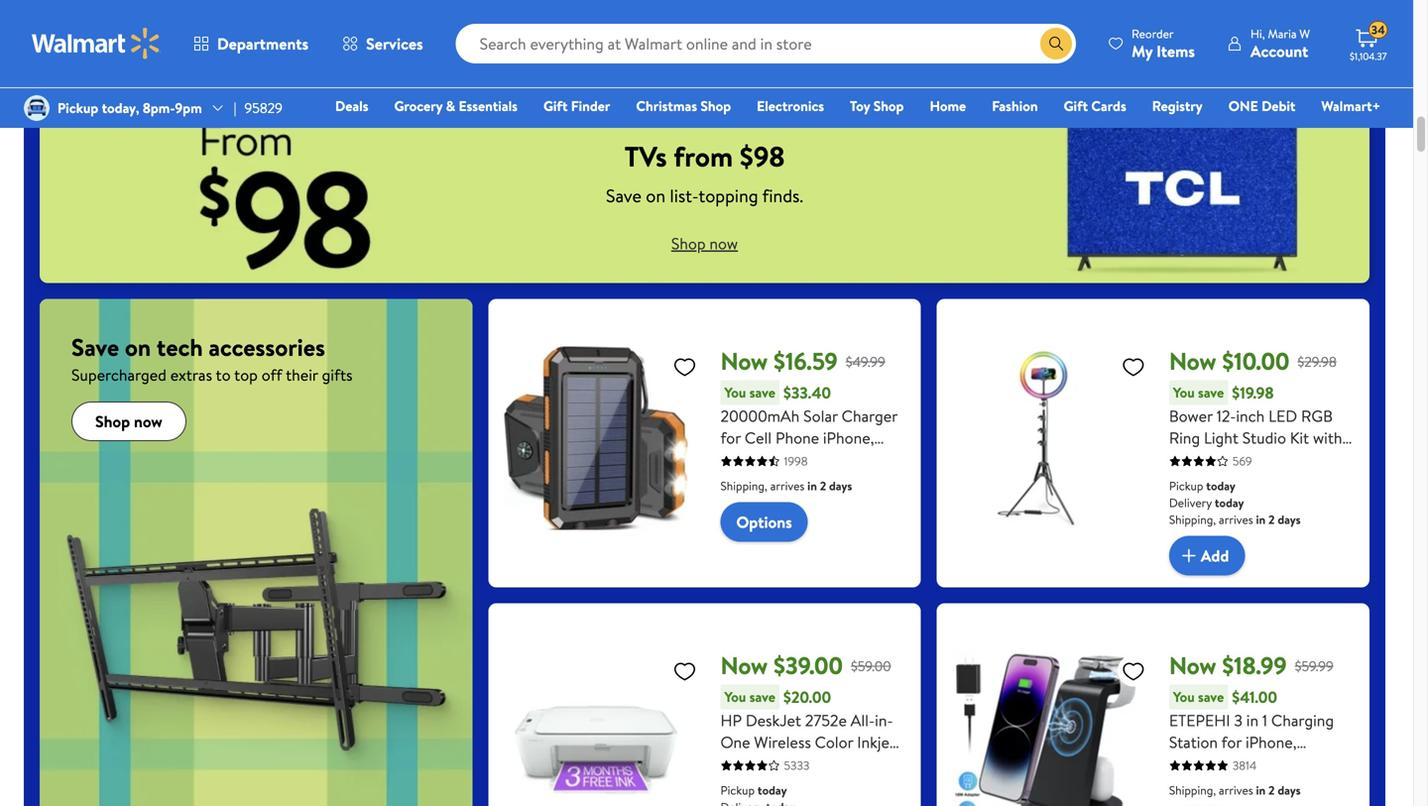 Task type: describe. For each thing, give the bounding box(es) containing it.
gift cards link
[[1055, 95, 1136, 117]]

add to favorites list, etepehi 3 in 1 charging station for iphone, wireless charger for iphone 15 14 13 12 11 x pro max & for apple watch - charging stand dock for airpods image
[[1122, 659, 1146, 684]]

essentials
[[459, 96, 518, 116]]

one
[[721, 732, 751, 754]]

special
[[1170, 449, 1218, 471]]

569
[[1233, 453, 1253, 470]]

shop now button for from
[[656, 228, 754, 260]]

charging
[[1272, 710, 1335, 732]]

rgb
[[1302, 405, 1334, 427]]

accessories
[[209, 331, 325, 364]]

shop inside 'link'
[[701, 96, 731, 116]]

now for on
[[134, 411, 163, 432]]

ink
[[721, 775, 741, 797]]

save inside tvs from $98 save on list-topping finds.
[[606, 184, 642, 208]]

now for now $10.00
[[1170, 345, 1217, 378]]

add for add to cart icon
[[1201, 545, 1230, 567]]

reorder my items
[[1132, 25, 1196, 62]]

in right 14
[[1257, 782, 1266, 799]]

pack
[[842, 515, 874, 536]]

$59.99
[[1295, 657, 1334, 676]]

for left cell
[[721, 427, 741, 449]]

$49.99
[[846, 352, 886, 371]]

services
[[366, 33, 423, 55]]

days inside pickup today delivery today shipping, arrives in 2 days
[[1278, 512, 1301, 528]]

deals link
[[326, 95, 378, 117]]

options link
[[721, 503, 808, 542]]

gift cards
[[1064, 96, 1127, 116]]

iphone
[[1170, 775, 1217, 797]]

you save $20.00 hp deskjet 2752e all-in- one wireless color inkjet printer with 3 months free ink included with hp+
[[721, 687, 904, 797]]

on inside save on tech accessories supercharged extras to top off their gifts
[[125, 331, 151, 364]]

charger inside you save $41.00 etepehi 3 in 1 charging station for iphone, wireless charger for iphone 15 14 13 12 11 x pro max & for apple wat
[[1230, 754, 1286, 775]]

for right pack
[[878, 515, 898, 536]]

toy shop
[[850, 96, 904, 116]]

0 horizontal spatial add button
[[272, 12, 348, 52]]

registry link
[[1144, 95, 1212, 117]]

pickup for pickup today, 8pm-9pm
[[58, 98, 98, 118]]

today,
[[102, 98, 139, 118]]

christmas shop
[[636, 96, 731, 116]]

free
[[873, 754, 904, 775]]

shop right 'toy'
[[874, 96, 904, 116]]

off
[[262, 364, 282, 386]]

shipping, for now $18.99
[[1170, 782, 1217, 799]]

inch
[[1237, 405, 1265, 427]]

pickup today
[[721, 782, 787, 799]]

max
[[1170, 797, 1198, 807]]

today for pickup today
[[758, 782, 787, 799]]

maria
[[1268, 25, 1297, 42]]

home link
[[921, 95, 975, 117]]

2 add to cart image from the left
[[729, 20, 753, 44]]

etepehi
[[1170, 710, 1231, 732]]

Search search field
[[456, 24, 1077, 63]]

today right delivery
[[1215, 495, 1245, 512]]

$18.99
[[1223, 649, 1287, 683]]

topping
[[699, 184, 759, 208]]

list-
[[670, 184, 699, 208]]

1 horizontal spatial add button
[[721, 12, 797, 52]]

3 inside you save $41.00 etepehi 3 in 1 charging station for iphone, wireless charger for iphone 15 14 13 12 11 x pro max & for apple wat
[[1235, 710, 1243, 732]]

hi, maria w account
[[1251, 25, 1311, 62]]

2 inside pickup today delivery today shipping, arrives in 2 days
[[1269, 512, 1275, 528]]

hi,
[[1251, 25, 1266, 42]]

0 horizontal spatial &
[[446, 96, 456, 116]]

one
[[1229, 96, 1259, 116]]

pro
[[1319, 775, 1343, 797]]

add for 2nd add to cart image from right
[[304, 21, 332, 43]]

cards
[[1092, 96, 1127, 116]]

in down 1998 at bottom right
[[808, 478, 817, 495]]

& inside you save $41.00 etepehi 3 in 1 charging station for iphone, wireless charger for iphone 15 14 13 12 11 x pro max & for apple wat
[[1202, 797, 1213, 807]]

$16.59
[[774, 345, 838, 378]]

now for now $39.00
[[721, 649, 768, 683]]

now for now $18.99
[[1170, 649, 1217, 683]]

2 horizontal spatial add button
[[1170, 536, 1246, 576]]

reorder
[[1132, 25, 1174, 42]]

save inside save on tech accessories supercharged extras to top off their gifts
[[71, 331, 119, 364]]

arrives for $18.99
[[1219, 782, 1254, 799]]

$29.98
[[1298, 352, 1337, 371]]

now $16.59 $49.99
[[721, 345, 886, 378]]

13
[[1257, 775, 1271, 797]]

in-
[[875, 710, 894, 732]]

20000mah
[[721, 405, 800, 427]]

days for $18.99
[[1278, 782, 1301, 799]]

apple
[[1240, 797, 1280, 807]]

debit
[[1262, 96, 1296, 116]]

1 vertical spatial solar
[[783, 449, 817, 471]]

save for $33.40
[[750, 383, 776, 402]]

flashlight,
[[792, 493, 861, 515]]

portable
[[721, 449, 779, 471]]

finds.
[[763, 184, 804, 208]]

for up 3814
[[1222, 732, 1242, 754]]

iphone, inside you save $33.40 20000mah solar charger for cell phone iphone, portable solar power bank with dual 5v usb ports, 2 led light flashlight, compass battery pack for outdoor camping hiking(orange)
[[823, 427, 875, 449]]

shipping, inside pickup today delivery today shipping, arrives in 2 days
[[1170, 512, 1217, 528]]

0 vertical spatial solar
[[804, 405, 838, 427]]

hp
[[721, 710, 742, 732]]

|
[[234, 98, 237, 118]]

with inside you save $33.40 20000mah solar charger for cell phone iphone, portable solar power bank with dual 5v usb ports, 2 led light flashlight, compass battery pack for outdoor camping hiking(orange)
[[721, 471, 750, 493]]

top
[[234, 364, 258, 386]]

account
[[1251, 40, 1309, 62]]

grocery & essentials link
[[385, 95, 527, 117]]

usb
[[812, 471, 842, 493]]

extras
[[170, 364, 212, 386]]

phone
[[776, 427, 820, 449]]

for left 14
[[1216, 797, 1237, 807]]

kit
[[1291, 427, 1310, 449]]

registry
[[1153, 96, 1203, 116]]

pickup today delivery today shipping, arrives in 2 days
[[1170, 478, 1301, 528]]

bank
[[868, 449, 902, 471]]

months
[[818, 754, 870, 775]]

christmas shop link
[[627, 95, 740, 117]]

shipping, arrives in 2 days for $18.99
[[1170, 782, 1301, 799]]

save for $41.00
[[1199, 688, 1225, 707]]

shipping, for now $16.59
[[721, 478, 768, 495]]

1998
[[784, 453, 808, 470]]

walmart+ link
[[1313, 95, 1390, 117]]

12-
[[1217, 405, 1237, 427]]

all-
[[851, 710, 875, 732]]

iphone, inside you save $41.00 etepehi 3 in 1 charging station for iphone, wireless charger for iphone 15 14 13 12 11 x pro max & for apple wat
[[1246, 732, 1297, 754]]

| 95829
[[234, 98, 283, 118]]

search icon image
[[1049, 36, 1065, 52]]

for right 12
[[1290, 754, 1310, 775]]

add to favorites list, hp deskjet 2752e all-in-one wireless color inkjet printer with 3 months free ink included with hp+ image
[[673, 659, 697, 684]]

grocery & essentials
[[394, 96, 518, 116]]

led inside you save $19.98 bower 12-inch led rgb ring light studio kit with special effects; black
[[1269, 405, 1298, 427]]

x
[[1306, 775, 1315, 797]]

$39.00
[[774, 649, 843, 683]]

today for pickup today delivery today shipping, arrives in 2 days
[[1207, 478, 1236, 495]]

black
[[1279, 449, 1316, 471]]

tvs from $98 save on list-topping finds.
[[606, 137, 804, 208]]

shipping, arrives in 2 days for $16.59
[[721, 478, 853, 495]]



Task type: vqa. For each thing, say whether or not it's contained in the screenshot.
'save' within the You save $33.40 20000mAh Solar Charger for Cell Phone iPhone, Portable Solar Power Bank with Dual 5V USB Ports, 2 LED Light Flashlight, Compass Battery Pack for Outdoor Camping Hiking(Orange)
yes



Task type: locate. For each thing, give the bounding box(es) containing it.
with left dual
[[721, 471, 750, 493]]

0 vertical spatial shipping, arrives in 2 days
[[721, 478, 853, 495]]

wireless
[[754, 732, 811, 754], [1170, 754, 1227, 775]]

add button down delivery
[[1170, 536, 1246, 576]]

charger inside you save $33.40 20000mah solar charger for cell phone iphone, portable solar power bank with dual 5v usb ports, 2 led light flashlight, compass battery pack for outdoor camping hiking(orange)
[[842, 405, 898, 427]]

shipping, up add to cart icon
[[1170, 512, 1217, 528]]

days
[[829, 478, 853, 495], [1278, 512, 1301, 528], [1278, 782, 1301, 799]]

save inside you save $41.00 etepehi 3 in 1 charging station for iphone, wireless charger for iphone 15 14 13 12 11 x pro max & for apple wat
[[1199, 688, 1225, 707]]

0 horizontal spatial save
[[71, 331, 119, 364]]

printer
[[721, 754, 768, 775]]

toy shop link
[[841, 95, 913, 117]]

save inside you save $20.00 hp deskjet 2752e all-in- one wireless color inkjet printer with 3 months free ink included with hp+
[[750, 688, 776, 707]]

pickup left "today,"
[[58, 98, 98, 118]]

electronics
[[757, 96, 825, 116]]

finder
[[571, 96, 611, 116]]

3 left 'color'
[[805, 754, 814, 775]]

3 left 1
[[1235, 710, 1243, 732]]

0 vertical spatial light
[[1204, 427, 1239, 449]]

1 horizontal spatial wireless
[[1170, 754, 1227, 775]]

delivery
[[1170, 495, 1212, 512]]

save down tvs at the left top
[[606, 184, 642, 208]]

wireless up "max"
[[1170, 754, 1227, 775]]

included
[[745, 775, 804, 797]]

add to cart image
[[280, 20, 304, 44], [729, 20, 753, 44]]

2 left 11
[[1269, 782, 1275, 799]]

0 horizontal spatial shop now
[[95, 411, 163, 432]]

2 gift from the left
[[1064, 96, 1088, 116]]

1 horizontal spatial shop now
[[672, 233, 738, 254]]

pickup inside pickup today delivery today shipping, arrives in 2 days
[[1170, 478, 1204, 495]]

1 vertical spatial shipping, arrives in 2 days
[[1170, 782, 1301, 799]]

on left list-
[[646, 184, 666, 208]]

with up pickup today
[[772, 754, 802, 775]]

pickup for pickup today delivery today shipping, arrives in 2 days
[[1170, 478, 1204, 495]]

2 inside you save $33.40 20000mah solar charger for cell phone iphone, portable solar power bank with dual 5v usb ports, 2 led light flashlight, compass battery pack for outdoor camping hiking(orange)
[[890, 471, 898, 493]]

1 horizontal spatial light
[[1204, 427, 1239, 449]]

deskjet
[[746, 710, 802, 732]]

dual
[[754, 471, 785, 493]]

shop now button for on
[[71, 402, 186, 442]]

0 vertical spatial on
[[646, 184, 666, 208]]

save for $20.00
[[750, 688, 776, 707]]

shop now down list-
[[672, 233, 738, 254]]

add for first add to cart image from right
[[753, 21, 781, 43]]

in
[[808, 478, 817, 495], [1257, 512, 1266, 528], [1247, 710, 1259, 732], [1257, 782, 1266, 799]]

0 vertical spatial arrives
[[771, 478, 805, 495]]

you up the bower
[[1174, 383, 1195, 402]]

1 vertical spatial shop now
[[95, 411, 163, 432]]

$1,104.37
[[1350, 50, 1388, 63]]

services button
[[326, 20, 440, 67]]

1 vertical spatial light
[[753, 493, 788, 515]]

12
[[1274, 775, 1288, 797]]

arrives for $16.59
[[771, 478, 805, 495]]

days down the power
[[829, 478, 853, 495]]

tech
[[157, 331, 203, 364]]

2 vertical spatial days
[[1278, 782, 1301, 799]]

save inside you save $19.98 bower 12-inch led rgb ring light studio kit with special effects; black
[[1199, 383, 1225, 402]]

2 right ports,
[[890, 471, 898, 493]]

 image
[[24, 95, 50, 121]]

iphone, up ports,
[[823, 427, 875, 449]]

0 horizontal spatial gift
[[544, 96, 568, 116]]

add to cart image
[[1178, 544, 1201, 568]]

arrives down 1998 at bottom right
[[771, 478, 805, 495]]

arrives down 3814
[[1219, 782, 1254, 799]]

fashion
[[992, 96, 1038, 116]]

0 horizontal spatial shop now button
[[71, 402, 186, 442]]

pickup for pickup today
[[721, 782, 755, 799]]

you for 20000mah
[[725, 383, 746, 402]]

color
[[815, 732, 854, 754]]

days down black
[[1278, 512, 1301, 528]]

2
[[890, 471, 898, 493], [820, 478, 827, 495], [1269, 512, 1275, 528], [1269, 782, 1275, 799]]

add to favorites list, bower 12-inch led rgb ring light studio kit with special effects; black image
[[1122, 355, 1146, 380]]

1 horizontal spatial now
[[710, 233, 738, 254]]

add button
[[272, 12, 348, 52], [721, 12, 797, 52], [1170, 536, 1246, 576]]

3
[[1235, 710, 1243, 732], [805, 754, 814, 775]]

light left 5v
[[753, 493, 788, 515]]

1 vertical spatial &
[[1202, 797, 1213, 807]]

grocery
[[394, 96, 443, 116]]

home
[[930, 96, 967, 116]]

14
[[1238, 775, 1253, 797]]

save up etepehi
[[1199, 688, 1225, 707]]

pickup down special
[[1170, 478, 1204, 495]]

0 horizontal spatial light
[[753, 493, 788, 515]]

supercharged
[[71, 364, 167, 386]]

0 vertical spatial iphone,
[[823, 427, 875, 449]]

for
[[721, 427, 741, 449], [878, 515, 898, 536], [1222, 732, 1242, 754], [1290, 754, 1310, 775], [1216, 797, 1237, 807]]

shop now down supercharged
[[95, 411, 163, 432]]

you inside you save $33.40 20000mah solar charger for cell phone iphone, portable solar power bank with dual 5v usb ports, 2 led light flashlight, compass battery pack for outdoor camping hiking(orange)
[[725, 383, 746, 402]]

light
[[1204, 427, 1239, 449], [753, 493, 788, 515]]

tvs
[[625, 137, 667, 176]]

$59.00
[[851, 657, 892, 676]]

now up the 20000mah
[[721, 345, 768, 378]]

w
[[1300, 25, 1311, 42]]

34
[[1372, 22, 1386, 38]]

1 vertical spatial 3
[[805, 754, 814, 775]]

shipping, left 15
[[1170, 782, 1217, 799]]

shop now button
[[656, 228, 754, 260], [71, 402, 186, 442]]

one debit link
[[1220, 95, 1305, 117]]

now down supercharged
[[134, 411, 163, 432]]

15
[[1221, 775, 1235, 797]]

save up the 20000mah
[[750, 383, 776, 402]]

save inside you save $33.40 20000mah solar charger for cell phone iphone, portable solar power bank with dual 5v usb ports, 2 led light flashlight, compass battery pack for outdoor camping hiking(orange)
[[750, 383, 776, 402]]

1 horizontal spatial 3
[[1235, 710, 1243, 732]]

shop
[[701, 96, 731, 116], [874, 96, 904, 116], [672, 233, 706, 254], [95, 411, 130, 432]]

save up 12-
[[1199, 383, 1225, 402]]

bower
[[1170, 405, 1213, 427]]

2 right 5v
[[820, 478, 827, 495]]

1 horizontal spatial save
[[606, 184, 642, 208]]

0 horizontal spatial led
[[721, 493, 750, 515]]

1 vertical spatial on
[[125, 331, 151, 364]]

today down 5333
[[758, 782, 787, 799]]

2 vertical spatial arrives
[[1219, 782, 1254, 799]]

fashion link
[[983, 95, 1047, 117]]

you up the 20000mah
[[725, 383, 746, 402]]

you up hp on the bottom
[[725, 688, 746, 707]]

shop now for on
[[95, 411, 163, 432]]

1 vertical spatial led
[[721, 493, 750, 515]]

now up hp on the bottom
[[721, 649, 768, 683]]

1 vertical spatial shop now button
[[71, 402, 186, 442]]

shop down list-
[[672, 233, 706, 254]]

save left tech
[[71, 331, 119, 364]]

1 gift from the left
[[544, 96, 568, 116]]

1 horizontal spatial shipping, arrives in 2 days
[[1170, 782, 1301, 799]]

0 horizontal spatial 3
[[805, 754, 814, 775]]

wireless inside you save $41.00 etepehi 3 in 1 charging station for iphone, wireless charger for iphone 15 14 13 12 11 x pro max & for apple wat
[[1170, 754, 1227, 775]]

in inside pickup today delivery today shipping, arrives in 2 days
[[1257, 512, 1266, 528]]

in down effects;
[[1257, 512, 1266, 528]]

1 vertical spatial now
[[134, 411, 163, 432]]

you for hp
[[725, 688, 746, 707]]

$98
[[740, 137, 785, 176]]

light inside you save $19.98 bower 12-inch led rgb ring light studio kit with special effects; black
[[1204, 427, 1239, 449]]

0 vertical spatial 3
[[1235, 710, 1243, 732]]

0 horizontal spatial pickup
[[58, 98, 98, 118]]

0 vertical spatial days
[[829, 478, 853, 495]]

arrives
[[771, 478, 805, 495], [1219, 512, 1254, 528], [1219, 782, 1254, 799]]

you for bower
[[1174, 383, 1195, 402]]

gift left finder
[[544, 96, 568, 116]]

2 horizontal spatial add
[[1201, 545, 1230, 567]]

save for $19.98
[[1199, 383, 1225, 402]]

0 vertical spatial shop now
[[672, 233, 738, 254]]

1 vertical spatial pickup
[[1170, 478, 1204, 495]]

add button up deals link
[[272, 12, 348, 52]]

save on tech accessories supercharged extras to top off their gifts
[[71, 331, 353, 386]]

0 horizontal spatial on
[[125, 331, 151, 364]]

now for now $16.59
[[721, 345, 768, 378]]

shipping, arrives in 2 days down 3814
[[1170, 782, 1301, 799]]

&
[[446, 96, 456, 116], [1202, 797, 1213, 807]]

0 vertical spatial shop now button
[[656, 228, 754, 260]]

with down 5333
[[807, 775, 837, 797]]

1 horizontal spatial on
[[646, 184, 666, 208]]

0 vertical spatial pickup
[[58, 98, 98, 118]]

1 vertical spatial charger
[[1230, 754, 1286, 775]]

gift for gift cards
[[1064, 96, 1088, 116]]

iphone, up 3814
[[1246, 732, 1297, 754]]

effects;
[[1222, 449, 1275, 471]]

pickup down printer
[[721, 782, 755, 799]]

with right kit
[[1314, 427, 1343, 449]]

you for etepehi
[[1174, 688, 1195, 707]]

1 horizontal spatial shop now button
[[656, 228, 754, 260]]

1 vertical spatial days
[[1278, 512, 1301, 528]]

today down 569
[[1207, 478, 1236, 495]]

add down pickup today delivery today shipping, arrives in 2 days
[[1201, 545, 1230, 567]]

now for from
[[710, 233, 738, 254]]

0 vertical spatial now
[[710, 233, 738, 254]]

shop now button down supercharged
[[71, 402, 186, 442]]

led right the inch
[[1269, 405, 1298, 427]]

led inside you save $33.40 20000mah solar charger for cell phone iphone, portable solar power bank with dual 5v usb ports, 2 led light flashlight, compass battery pack for outdoor camping hiking(orange)
[[721, 493, 750, 515]]

add left services at the top
[[304, 21, 332, 43]]

1 horizontal spatial pickup
[[721, 782, 755, 799]]

save up deskjet
[[750, 688, 776, 707]]

led left dual
[[721, 493, 750, 515]]

shop now button down list-
[[656, 228, 754, 260]]

2 horizontal spatial pickup
[[1170, 478, 1204, 495]]

in left 1
[[1247, 710, 1259, 732]]

items
[[1157, 40, 1196, 62]]

arrives inside pickup today delivery today shipping, arrives in 2 days
[[1219, 512, 1254, 528]]

0 horizontal spatial iphone,
[[823, 427, 875, 449]]

you inside you save $20.00 hp deskjet 2752e all-in- one wireless color inkjet printer with 3 months free ink included with hp+
[[725, 688, 746, 707]]

1 vertical spatial shipping,
[[1170, 512, 1217, 528]]

in inside you save $41.00 etepehi 3 in 1 charging station for iphone, wireless charger for iphone 15 14 13 12 11 x pro max & for apple wat
[[1247, 710, 1259, 732]]

to
[[216, 364, 231, 386]]

wireless inside you save $20.00 hp deskjet 2752e all-in- one wireless color inkjet printer with 3 months free ink included with hp+
[[754, 732, 811, 754]]

& right "max"
[[1202, 797, 1213, 807]]

toy
[[850, 96, 870, 116]]

1 horizontal spatial charger
[[1230, 754, 1286, 775]]

station
[[1170, 732, 1218, 754]]

1 add to cart image from the left
[[280, 20, 304, 44]]

1
[[1263, 710, 1268, 732]]

departments button
[[177, 20, 326, 67]]

5333
[[784, 758, 810, 774]]

power
[[821, 449, 864, 471]]

light up 569
[[1204, 427, 1239, 449]]

days for $16.59
[[829, 478, 853, 495]]

shop right christmas
[[701, 96, 731, 116]]

1 horizontal spatial &
[[1202, 797, 1213, 807]]

1 horizontal spatial led
[[1269, 405, 1298, 427]]

add up electronics
[[753, 21, 781, 43]]

shipping, down portable
[[721, 478, 768, 495]]

add to cart image up 95829
[[280, 20, 304, 44]]

0 vertical spatial led
[[1269, 405, 1298, 427]]

0 vertical spatial shipping,
[[721, 478, 768, 495]]

my
[[1132, 40, 1153, 62]]

shop now for from
[[672, 233, 738, 254]]

8pm-
[[143, 98, 175, 118]]

0 vertical spatial charger
[[842, 405, 898, 427]]

you save $33.40 20000mah solar charger for cell phone iphone, portable solar power bank with dual 5v usb ports, 2 led light flashlight, compass battery pack for outdoor camping hiking(orange)
[[721, 382, 902, 580]]

0 horizontal spatial charger
[[842, 405, 898, 427]]

0 horizontal spatial wireless
[[754, 732, 811, 754]]

1 vertical spatial iphone,
[[1246, 732, 1297, 754]]

& right grocery
[[446, 96, 456, 116]]

now up etepehi
[[1170, 649, 1217, 683]]

add button up electronics
[[721, 12, 797, 52]]

on inside tvs from $98 save on list-topping finds.
[[646, 184, 666, 208]]

0 horizontal spatial shipping, arrives in 2 days
[[721, 478, 853, 495]]

days left x
[[1278, 782, 1301, 799]]

shop down supercharged
[[95, 411, 130, 432]]

gift for gift finder
[[544, 96, 568, 116]]

11
[[1292, 775, 1302, 797]]

0 horizontal spatial add to cart image
[[280, 20, 304, 44]]

you inside you save $41.00 etepehi 3 in 1 charging station for iphone, wireless charger for iphone 15 14 13 12 11 x pro max & for apple wat
[[1174, 688, 1195, 707]]

inkjet
[[857, 732, 896, 754]]

0 vertical spatial save
[[606, 184, 642, 208]]

walmart+
[[1322, 96, 1381, 116]]

add to favorites list, 20000mah solar charger for cell phone iphone, portable solar power bank with dual 5v usb ports, 2 led light flashlight, compass battery pack for outdoor camping hiking(orange) image
[[673, 355, 697, 380]]

gift
[[544, 96, 568, 116], [1064, 96, 1088, 116]]

2 vertical spatial shipping,
[[1170, 782, 1217, 799]]

1 horizontal spatial add
[[753, 21, 781, 43]]

1 horizontal spatial add to cart image
[[729, 20, 753, 44]]

arrives right delivery
[[1219, 512, 1254, 528]]

one debit
[[1229, 96, 1296, 116]]

you inside you save $19.98 bower 12-inch led rgb ring light studio kit with special effects; black
[[1174, 383, 1195, 402]]

options
[[737, 512, 792, 533]]

1 horizontal spatial gift
[[1064, 96, 1088, 116]]

add to cart image up electronics link at the top of the page
[[729, 20, 753, 44]]

now down topping
[[710, 233, 738, 254]]

you up etepehi
[[1174, 688, 1195, 707]]

on left tech
[[125, 331, 151, 364]]

gift finder link
[[535, 95, 619, 117]]

christmas
[[636, 96, 698, 116]]

gift inside 'link'
[[1064, 96, 1088, 116]]

save
[[606, 184, 642, 208], [71, 331, 119, 364]]

battery
[[787, 515, 838, 536]]

$33.40
[[784, 382, 832, 404]]

gift finder
[[544, 96, 611, 116]]

you save $41.00 etepehi 3 in 1 charging station for iphone, wireless charger for iphone 15 14 13 12 11 x pro max & for apple wat
[[1170, 687, 1343, 807]]

gift left cards
[[1064, 96, 1088, 116]]

Walmart Site-Wide search field
[[456, 24, 1077, 63]]

hp+
[[841, 775, 871, 797]]

1 vertical spatial save
[[71, 331, 119, 364]]

now up the bower
[[1170, 345, 1217, 378]]

you save $19.98 bower 12-inch led rgb ring light studio kit with special effects; black
[[1170, 382, 1343, 471]]

shipping, arrives in 2 days down 1998 at bottom right
[[721, 478, 853, 495]]

walmart image
[[32, 28, 161, 60]]

0 horizontal spatial add
[[304, 21, 332, 43]]

$19.98
[[1233, 382, 1275, 404]]

2 vertical spatial pickup
[[721, 782, 755, 799]]

1 vertical spatial arrives
[[1219, 512, 1254, 528]]

0 horizontal spatial now
[[134, 411, 163, 432]]

0 vertical spatial &
[[446, 96, 456, 116]]

light inside you save $33.40 20000mah solar charger for cell phone iphone, portable solar power bank with dual 5v usb ports, 2 led light flashlight, compass battery pack for outdoor camping hiking(orange)
[[753, 493, 788, 515]]

2 down effects;
[[1269, 512, 1275, 528]]

wireless up 5333
[[754, 732, 811, 754]]

with inside you save $19.98 bower 12-inch led rgb ring light studio kit with special effects; black
[[1314, 427, 1343, 449]]

3 inside you save $20.00 hp deskjet 2752e all-in- one wireless color inkjet printer with 3 months free ink included with hp+
[[805, 754, 814, 775]]

deals
[[335, 96, 369, 116]]

1 horizontal spatial iphone,
[[1246, 732, 1297, 754]]



